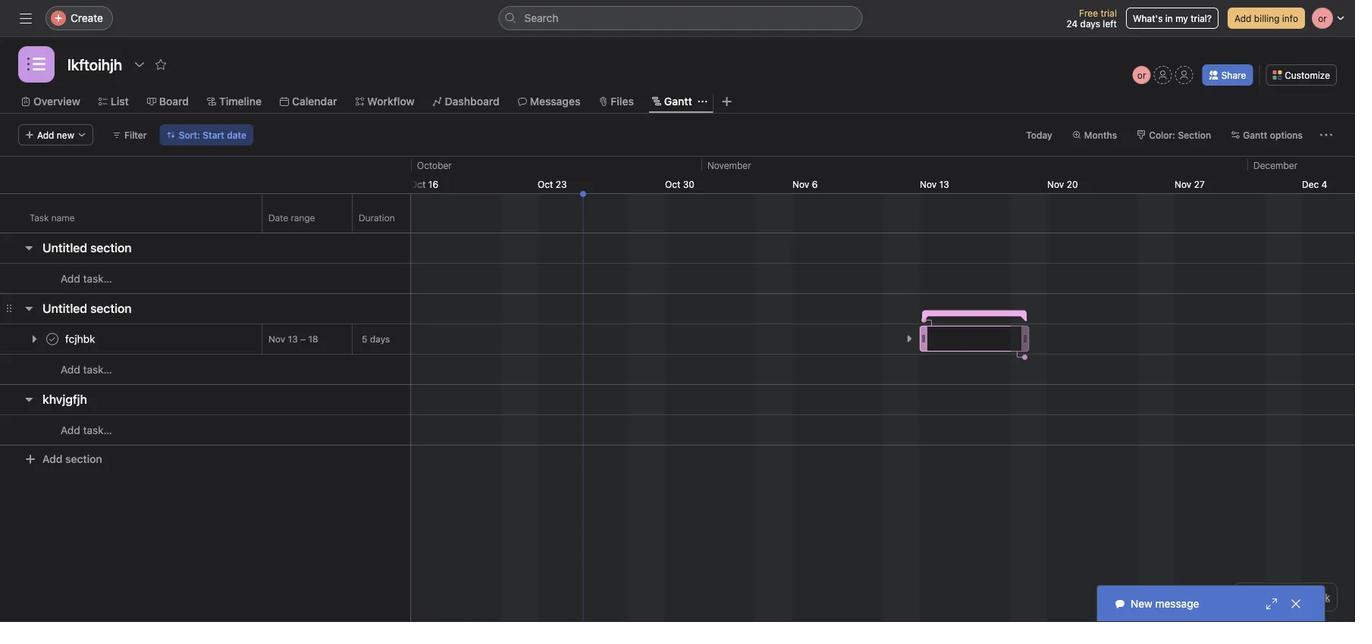 Task type: describe. For each thing, give the bounding box(es) containing it.
november
[[708, 160, 752, 171]]

oct 23
[[538, 179, 567, 190]]

oct for oct 30
[[665, 179, 681, 190]]

customize
[[1285, 70, 1331, 80]]

oct 16
[[410, 179, 438, 190]]

list link
[[98, 93, 129, 110]]

section for first untitled section 'button' from the bottom of the page
[[90, 302, 132, 316]]

calendar link
[[280, 93, 337, 110]]

task… for khvjgfjh
[[83, 424, 112, 437]]

nov for nov 20
[[1048, 179, 1065, 190]]

date range
[[269, 213, 315, 223]]

6
[[812, 179, 818, 190]]

billing
[[1255, 13, 1280, 24]]

task name
[[30, 213, 75, 223]]

date
[[227, 130, 247, 140]]

2 untitled section button from the top
[[42, 295, 132, 322]]

dashboard
[[445, 95, 500, 108]]

add new
[[37, 130, 74, 140]]

days
[[1081, 18, 1101, 29]]

send
[[1266, 592, 1288, 603]]

new message
[[1131, 598, 1200, 611]]

show options image
[[134, 58, 146, 71]]

expand subtask list for the task fcjhbk image
[[28, 333, 40, 346]]

oct 30
[[665, 179, 695, 190]]

color: section button
[[1130, 124, 1219, 146]]

show subtasks for task fcjhbk image
[[905, 335, 914, 344]]

or button
[[1133, 66, 1151, 84]]

color: section
[[1149, 130, 1212, 140]]

list image
[[27, 55, 46, 74]]

nov 13
[[920, 179, 950, 190]]

2 add task… row from the top
[[0, 354, 410, 385]]

add section button
[[18, 446, 108, 473]]

add inside button
[[1235, 13, 1252, 24]]

close image
[[1290, 599, 1303, 611]]

add inside popup button
[[37, 130, 54, 140]]

or
[[1138, 70, 1147, 80]]

name
[[51, 213, 75, 223]]

search list box
[[499, 6, 863, 30]]

add billing info button
[[1228, 8, 1306, 29]]

expand sidebar image
[[20, 12, 32, 24]]

new send feedback
[[1241, 592, 1331, 603]]

board link
[[147, 93, 189, 110]]

search
[[525, 12, 559, 24]]

filter
[[124, 130, 147, 140]]

nov for nov 27
[[1175, 179, 1192, 190]]

add new button
[[18, 124, 93, 146]]

gantt for gantt
[[664, 95, 692, 108]]

timeline
[[219, 95, 262, 108]]

tab actions image
[[698, 97, 708, 106]]

timeline link
[[207, 93, 262, 110]]

today button
[[1020, 124, 1060, 146]]

add up khvjgfjh
[[61, 364, 80, 376]]

add task… button for khvjgfjh
[[42, 423, 112, 439]]

untitled for first untitled section 'button' from the bottom of the page
[[42, 302, 87, 316]]

nov 27
[[1175, 179, 1205, 190]]

oct for oct 23
[[538, 179, 553, 190]]

create
[[71, 12, 103, 24]]

untitled for 2nd untitled section 'button' from the bottom
[[42, 241, 87, 255]]

months button
[[1066, 124, 1124, 146]]

today
[[1027, 130, 1053, 140]]

date
[[269, 213, 288, 223]]

my
[[1176, 13, 1189, 24]]

sort: start date
[[179, 130, 247, 140]]

13 for nov 13 – 18
[[288, 334, 298, 345]]

2 task… from the top
[[83, 364, 112, 376]]

customize button
[[1266, 64, 1337, 86]]

2 untitled section from the top
[[42, 302, 132, 316]]

in
[[1166, 13, 1173, 24]]

new
[[1241, 592, 1260, 603]]

27
[[1195, 179, 1205, 190]]

18
[[308, 334, 318, 345]]

nov 6
[[793, 179, 818, 190]]

Completed checkbox
[[43, 330, 61, 349]]

messages
[[530, 95, 581, 108]]

add down name
[[61, 273, 80, 285]]

20
[[1067, 179, 1078, 190]]

free
[[1080, 8, 1098, 18]]

create button
[[46, 6, 113, 30]]

what's
[[1133, 13, 1163, 24]]

more actions image
[[1321, 129, 1333, 141]]

info
[[1283, 13, 1299, 24]]

30
[[683, 179, 695, 190]]

section for 2nd untitled section 'button' from the bottom
[[90, 241, 132, 255]]

december
[[1254, 160, 1298, 171]]

options
[[1270, 130, 1303, 140]]

add task… row for khvjgfjh
[[0, 415, 410, 446]]

gantt for gantt options
[[1244, 130, 1268, 140]]

files link
[[599, 93, 634, 110]]

task… for untitled section
[[83, 273, 112, 285]]

–
[[300, 334, 306, 345]]

messages link
[[518, 93, 581, 110]]

add inside button
[[42, 453, 63, 466]]

gantt link
[[652, 93, 692, 110]]

23
[[556, 179, 567, 190]]



Task type: locate. For each thing, give the bounding box(es) containing it.
task… down add task image
[[83, 424, 112, 437]]

1 horizontal spatial oct
[[538, 179, 553, 190]]

oct left 16
[[410, 179, 426, 190]]

overview link
[[21, 93, 80, 110]]

0 vertical spatial 13
[[940, 179, 950, 190]]

section inside add section button
[[65, 453, 102, 466]]

collapse task list for this section image for untitled section
[[23, 242, 35, 254]]

2 vertical spatial add task… row
[[0, 415, 410, 446]]

2 add task… from the top
[[61, 364, 112, 376]]

1 add task… row from the top
[[0, 263, 410, 294]]

add to starred image
[[155, 58, 167, 71]]

add left new at top
[[37, 130, 54, 140]]

16
[[428, 179, 438, 190]]

completed image
[[43, 330, 61, 349]]

add
[[1235, 13, 1252, 24], [37, 130, 54, 140], [61, 273, 80, 285], [61, 364, 80, 376], [61, 424, 80, 437], [42, 453, 63, 466]]

nov 20
[[1048, 179, 1078, 190]]

what's in my trial?
[[1133, 13, 1212, 24]]

untitled section button up fcjhbk text field
[[42, 295, 132, 322]]

1 add task… from the top
[[61, 273, 112, 285]]

gantt left options
[[1244, 130, 1268, 140]]

workflow
[[368, 95, 415, 108]]

calendar
[[292, 95, 337, 108]]

1 vertical spatial gantt
[[1244, 130, 1268, 140]]

october
[[417, 160, 452, 171]]

untitled section down name
[[42, 241, 132, 255]]

list
[[111, 95, 129, 108]]

24
[[1067, 18, 1078, 29]]

2 add task… button from the top
[[42, 362, 112, 379]]

section
[[90, 241, 132, 255], [90, 302, 132, 316], [65, 453, 102, 466]]

oct for oct 16
[[410, 179, 426, 190]]

add task… button up fcjhbk text field
[[42, 271, 112, 288]]

add task… up 'add section'
[[61, 424, 112, 437]]

1 vertical spatial add task… row
[[0, 354, 410, 385]]

files
[[611, 95, 634, 108]]

0 vertical spatial section
[[90, 241, 132, 255]]

add tab image
[[721, 96, 733, 108]]

start
[[203, 130, 225, 140]]

0 vertical spatial task…
[[83, 273, 112, 285]]

search button
[[499, 6, 863, 30]]

1 task… from the top
[[83, 273, 112, 285]]

khvjgfjh
[[42, 393, 87, 407]]

1 vertical spatial 13
[[288, 334, 298, 345]]

share button
[[1203, 64, 1253, 86]]

nov for nov 13
[[920, 179, 937, 190]]

1 oct from the left
[[410, 179, 426, 190]]

add task… row
[[0, 263, 410, 294], [0, 354, 410, 385], [0, 415, 410, 446]]

4
[[1322, 179, 1328, 190]]

fcjhbk cell
[[0, 324, 262, 355]]

add task… for khvjgfjh
[[61, 424, 112, 437]]

2 untitled from the top
[[42, 302, 87, 316]]

oct left the 30
[[665, 179, 681, 190]]

untitled down name
[[42, 241, 87, 255]]

color:
[[1149, 130, 1176, 140]]

what's in my trial? button
[[1126, 8, 1219, 29]]

untitled section up fcjhbk text field
[[42, 302, 132, 316]]

feedback
[[1291, 592, 1331, 603]]

2 vertical spatial add task…
[[61, 424, 112, 437]]

2 oct from the left
[[538, 179, 553, 190]]

add task…
[[61, 273, 112, 285], [61, 364, 112, 376], [61, 424, 112, 437]]

untitled
[[42, 241, 87, 255], [42, 302, 87, 316]]

0 horizontal spatial 13
[[288, 334, 298, 345]]

workflow link
[[355, 93, 415, 110]]

3 oct from the left
[[665, 179, 681, 190]]

0 vertical spatial add task… button
[[42, 271, 112, 288]]

dashboard link
[[433, 93, 500, 110]]

1 vertical spatial add task…
[[61, 364, 112, 376]]

untitled section
[[42, 241, 132, 255], [42, 302, 132, 316]]

3 add task… button from the top
[[42, 423, 112, 439]]

0 vertical spatial untitled
[[42, 241, 87, 255]]

2 vertical spatial task…
[[83, 424, 112, 437]]

gantt options
[[1244, 130, 1303, 140]]

add task… button for untitled section
[[42, 271, 112, 288]]

overview
[[33, 95, 80, 108]]

0 vertical spatial add task…
[[61, 273, 112, 285]]

0 vertical spatial gantt
[[664, 95, 692, 108]]

fcjhbk text field
[[62, 332, 100, 347]]

1 add task… button from the top
[[42, 271, 112, 288]]

0 vertical spatial collapse task list for this section image
[[23, 242, 35, 254]]

gantt options button
[[1225, 124, 1310, 146]]

0 horizontal spatial gantt
[[664, 95, 692, 108]]

add billing info
[[1235, 13, 1299, 24]]

collapse task list for this section image
[[23, 303, 35, 315]]

add up 'add section'
[[61, 424, 80, 437]]

2 vertical spatial section
[[65, 453, 102, 466]]

untitled section button
[[42, 234, 132, 262], [42, 295, 132, 322]]

nov for nov 6
[[793, 179, 810, 190]]

nov
[[793, 179, 810, 190], [920, 179, 937, 190], [1048, 179, 1065, 190], [1175, 179, 1192, 190], [269, 334, 285, 345]]

add task… down fcjhbk text field
[[61, 364, 112, 376]]

0 vertical spatial untitled section
[[42, 241, 132, 255]]

add section
[[42, 453, 102, 466]]

1 vertical spatial add task… button
[[42, 362, 112, 379]]

add task… row for untitled section
[[0, 263, 410, 294]]

add task… button up 'add section'
[[42, 423, 112, 439]]

add left billing at the top right
[[1235, 13, 1252, 24]]

sort:
[[179, 130, 200, 140]]

1 horizontal spatial 13
[[940, 179, 950, 190]]

add task image
[[95, 394, 107, 406]]

1 untitled section button from the top
[[42, 234, 132, 262]]

task… up add task image
[[83, 364, 112, 376]]

send feedback link
[[1266, 591, 1331, 605]]

dec
[[1303, 179, 1319, 190]]

filter button
[[105, 124, 154, 146]]

untitled section button down name
[[42, 234, 132, 262]]

collapse task list for this section image down task
[[23, 242, 35, 254]]

1 vertical spatial untitled
[[42, 302, 87, 316]]

1 vertical spatial task…
[[83, 364, 112, 376]]

share
[[1222, 70, 1247, 80]]

1 vertical spatial untitled section
[[42, 302, 132, 316]]

2 collapse task list for this section image from the top
[[23, 394, 35, 406]]

1 untitled section from the top
[[42, 241, 132, 255]]

trial
[[1101, 8, 1117, 18]]

task
[[30, 213, 49, 223]]

gantt inside button
[[1244, 130, 1268, 140]]

oct left 23
[[538, 179, 553, 190]]

13 for nov 13
[[940, 179, 950, 190]]

3 add task… from the top
[[61, 424, 112, 437]]

None text field
[[64, 51, 126, 78], [353, 326, 473, 353], [64, 51, 126, 78], [353, 326, 473, 353]]

free trial 24 days left
[[1067, 8, 1117, 29]]

1 vertical spatial untitled section button
[[42, 295, 132, 322]]

untitled up completed checkbox
[[42, 302, 87, 316]]

new
[[57, 130, 74, 140]]

months
[[1085, 130, 1118, 140]]

3 add task… row from the top
[[0, 415, 410, 446]]

0 vertical spatial untitled section button
[[42, 234, 132, 262]]

sort: start date button
[[160, 124, 253, 146]]

3 task… from the top
[[83, 424, 112, 437]]

left
[[1103, 18, 1117, 29]]

range
[[291, 213, 315, 223]]

nov 13 – 18
[[269, 334, 318, 345]]

13
[[940, 179, 950, 190], [288, 334, 298, 345]]

0 vertical spatial add task… row
[[0, 263, 410, 294]]

add down khvjgfjh button
[[42, 453, 63, 466]]

add task… for untitled section
[[61, 273, 112, 285]]

1 horizontal spatial gantt
[[1244, 130, 1268, 140]]

collapse task list for this section image for khvjgfjh
[[23, 394, 35, 406]]

task… up fcjhbk text field
[[83, 273, 112, 285]]

add task… button down fcjhbk text field
[[42, 362, 112, 379]]

0 horizontal spatial oct
[[410, 179, 426, 190]]

task…
[[83, 273, 112, 285], [83, 364, 112, 376], [83, 424, 112, 437]]

khvjgfjh button
[[42, 386, 87, 413]]

expand new message image
[[1266, 599, 1278, 611]]

1 untitled from the top
[[42, 241, 87, 255]]

1 vertical spatial section
[[90, 302, 132, 316]]

collapse task list for this section image
[[23, 242, 35, 254], [23, 394, 35, 406]]

gantt left tab actions icon on the right top of the page
[[664, 95, 692, 108]]

2 vertical spatial add task… button
[[42, 423, 112, 439]]

collapse task list for this section image left khvjgfjh
[[23, 394, 35, 406]]

2 horizontal spatial oct
[[665, 179, 681, 190]]

gantt inside "link"
[[664, 95, 692, 108]]

add task… up fcjhbk text field
[[61, 273, 112, 285]]

december dec 4
[[1254, 160, 1328, 190]]

board
[[159, 95, 189, 108]]

section
[[1178, 130, 1212, 140]]

duration
[[359, 213, 395, 223]]

1 collapse task list for this section image from the top
[[23, 242, 35, 254]]

1 vertical spatial collapse task list for this section image
[[23, 394, 35, 406]]



Task type: vqa. For each thing, say whether or not it's contained in the screenshot.
Today Button
yes



